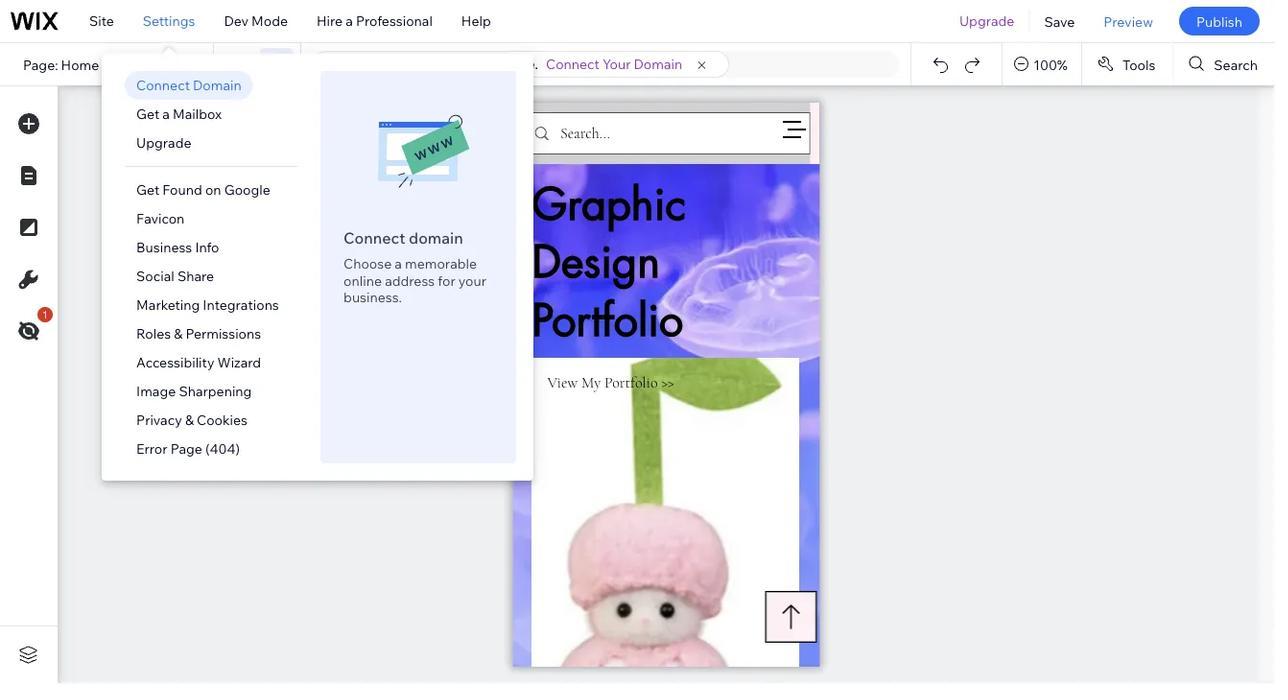 Task type: describe. For each thing, give the bounding box(es) containing it.
professional
[[356, 12, 433, 29]]

your
[[603, 56, 631, 72]]

is available. connect your domain
[[469, 56, 683, 72]]

page
[[171, 441, 202, 457]]

0 vertical spatial connect
[[546, 56, 600, 72]]

get a mailbox
[[136, 106, 222, 122]]

100% button
[[1003, 43, 1082, 85]]

error page (404)
[[136, 441, 240, 457]]

memorable
[[405, 255, 477, 272]]

preview
[[1104, 13, 1154, 30]]

your
[[459, 272, 487, 289]]

connect for domain
[[344, 228, 405, 248]]

a for mailbox
[[163, 106, 170, 122]]

preview button
[[1090, 0, 1168, 42]]

100%
[[1034, 56, 1068, 73]]

info
[[195, 239, 219, 256]]

myillustrates.com
[[352, 56, 464, 72]]

image sharpening
[[136, 383, 252, 400]]

connect domain choose a memorable online address for your business.
[[344, 228, 487, 306]]

mode
[[252, 12, 288, 29]]

hire a professional
[[317, 12, 433, 29]]

roles
[[136, 325, 171, 342]]

get for get found on google
[[136, 181, 160, 198]]

social
[[136, 268, 174, 285]]

marketing
[[136, 297, 200, 313]]

integrations
[[203, 297, 279, 313]]

settings
[[143, 12, 195, 29]]

choose
[[344, 255, 392, 272]]

connect domain
[[136, 77, 242, 94]]

domain
[[409, 228, 463, 248]]

permissions
[[186, 325, 261, 342]]

image
[[136, 383, 176, 400]]

accessibility
[[136, 354, 214, 371]]

help
[[462, 12, 491, 29]]

0 horizontal spatial domain
[[193, 77, 242, 94]]

share
[[178, 268, 214, 285]]

0 horizontal spatial upgrade
[[136, 134, 192, 151]]

found
[[163, 181, 202, 198]]

1 button
[[9, 307, 53, 351]]

google
[[224, 181, 271, 198]]

tools
[[1123, 56, 1156, 73]]

business
[[136, 239, 192, 256]]

& for privacy
[[185, 412, 194, 429]]

hire
[[317, 12, 343, 29]]

business info
[[136, 239, 219, 256]]

error
[[136, 441, 167, 457]]



Task type: locate. For each thing, give the bounding box(es) containing it.
a left mailbox
[[163, 106, 170, 122]]

1
[[42, 309, 48, 321]]

& for roles
[[174, 325, 183, 342]]

save
[[1045, 13, 1075, 30]]

online
[[344, 272, 382, 289]]

get up the favicon
[[136, 181, 160, 198]]

1 vertical spatial &
[[185, 412, 194, 429]]

home
[[61, 56, 99, 73]]

accessibility wizard
[[136, 354, 261, 371]]

site
[[89, 12, 114, 29]]

search
[[1214, 56, 1258, 73]]

0 horizontal spatial &
[[174, 325, 183, 342]]

connect up get a mailbox
[[136, 77, 190, 94]]

wizard
[[217, 354, 261, 371]]

get found on google
[[136, 181, 271, 198]]

on
[[205, 181, 221, 198]]

1 horizontal spatial a
[[346, 12, 353, 29]]

2 horizontal spatial a
[[395, 255, 402, 272]]

privacy & cookies
[[136, 412, 248, 429]]

2 horizontal spatial connect
[[546, 56, 600, 72]]

available.
[[482, 56, 539, 72]]

business.
[[344, 289, 402, 306]]

tools button
[[1083, 43, 1173, 85]]

get
[[136, 106, 160, 122], [136, 181, 160, 198]]

1 horizontal spatial connect
[[344, 228, 405, 248]]

connect up choose
[[344, 228, 405, 248]]

dev
[[224, 12, 249, 29]]

sharpening
[[179, 383, 252, 400]]

dev mode
[[224, 12, 288, 29]]

2 vertical spatial connect
[[344, 228, 405, 248]]

roles & permissions
[[136, 325, 261, 342]]

a for professional
[[346, 12, 353, 29]]

marketing integrations
[[136, 297, 279, 313]]

0 horizontal spatial connect
[[136, 77, 190, 94]]

a inside connect domain choose a memorable online address for your business.
[[395, 255, 402, 272]]

2 vertical spatial a
[[395, 255, 402, 272]]

& right "roles"
[[174, 325, 183, 342]]

connect
[[546, 56, 600, 72], [136, 77, 190, 94], [344, 228, 405, 248]]

&
[[174, 325, 183, 342], [185, 412, 194, 429]]

1 vertical spatial domain
[[193, 77, 242, 94]]

connect for domain
[[136, 77, 190, 94]]

a right hire
[[346, 12, 353, 29]]

upgrade up 100% 'button'
[[960, 12, 1015, 29]]

get left mailbox
[[136, 106, 160, 122]]

get for get a mailbox
[[136, 106, 160, 122]]

social share
[[136, 268, 214, 285]]

connect inside connect domain choose a memorable online address for your business.
[[344, 228, 405, 248]]

0 horizontal spatial a
[[163, 106, 170, 122]]

1 vertical spatial get
[[136, 181, 160, 198]]

0 vertical spatial &
[[174, 325, 183, 342]]

for
[[438, 272, 456, 289]]

a
[[346, 12, 353, 29], [163, 106, 170, 122], [395, 255, 402, 272]]

(404)
[[205, 441, 240, 457]]

a right choose
[[395, 255, 402, 272]]

upgrade down get a mailbox
[[136, 134, 192, 151]]

& up error page (404)
[[185, 412, 194, 429]]

domain right your
[[634, 56, 683, 72]]

cookies
[[197, 412, 248, 429]]

1 vertical spatial a
[[163, 106, 170, 122]]

1 vertical spatial connect
[[136, 77, 190, 94]]

0 vertical spatial domain
[[634, 56, 683, 72]]

privacy
[[136, 412, 182, 429]]

connect left your
[[546, 56, 600, 72]]

mailbox
[[173, 106, 222, 122]]

favicon
[[136, 210, 185, 227]]

upgrade
[[960, 12, 1015, 29], [136, 134, 192, 151]]

1 horizontal spatial &
[[185, 412, 194, 429]]

0 vertical spatial get
[[136, 106, 160, 122]]

address
[[385, 272, 435, 289]]

is
[[469, 56, 479, 72]]

1 get from the top
[[136, 106, 160, 122]]

domain up mailbox
[[193, 77, 242, 94]]

search button
[[1174, 43, 1276, 85]]

1 horizontal spatial upgrade
[[960, 12, 1015, 29]]

2 get from the top
[[136, 181, 160, 198]]

0 vertical spatial upgrade
[[960, 12, 1015, 29]]

domain
[[634, 56, 683, 72], [193, 77, 242, 94]]

publish
[[1197, 13, 1243, 30]]

1 vertical spatial upgrade
[[136, 134, 192, 151]]

0 vertical spatial a
[[346, 12, 353, 29]]

1 horizontal spatial domain
[[634, 56, 683, 72]]

save button
[[1030, 0, 1090, 42]]

publish button
[[1180, 7, 1260, 36]]



Task type: vqa. For each thing, say whether or not it's contained in the screenshot.
downloads.
no



